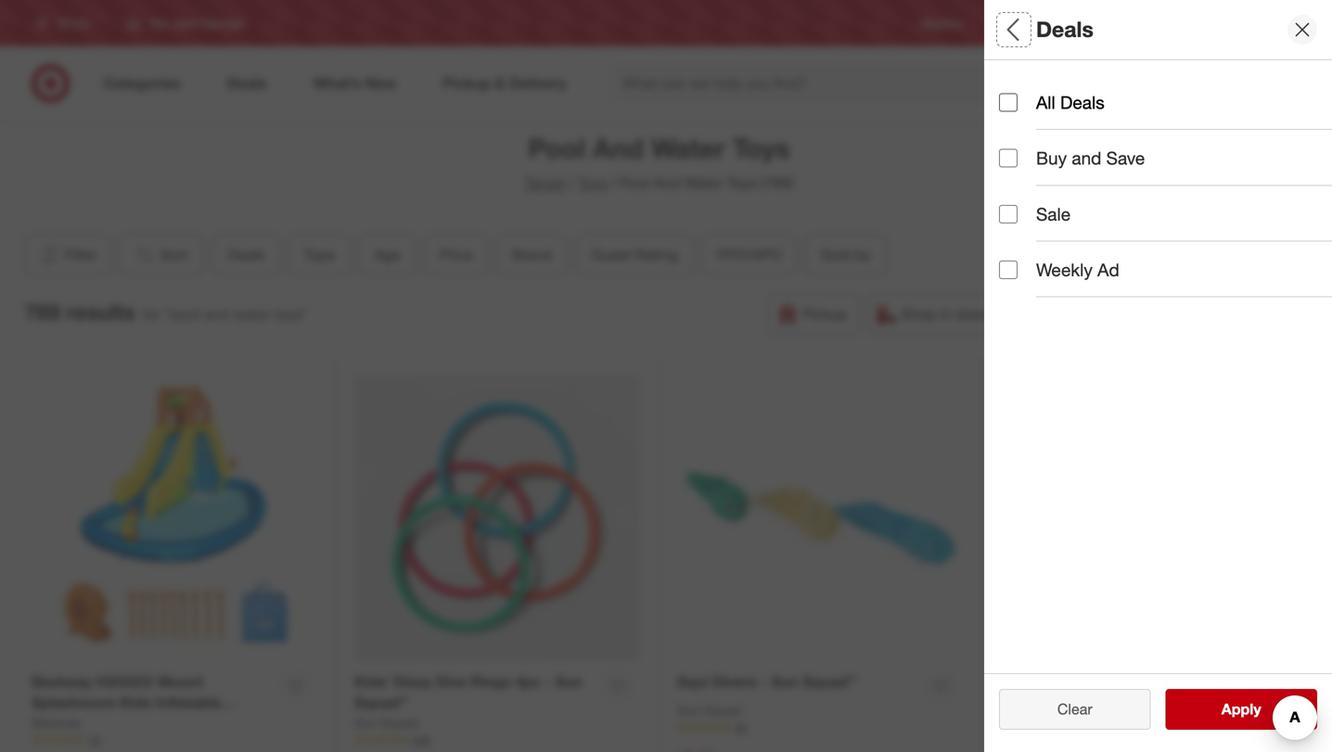 Task type: describe. For each thing, give the bounding box(es) containing it.
weekly ad inside deals dialog
[[1036, 259, 1119, 281]]

bestway link
[[32, 714, 81, 732]]

0 horizontal spatial price button
[[424, 235, 489, 275]]

sort
[[160, 246, 189, 264]]

sun squad for kids'
[[354, 715, 419, 731]]

1 horizontal spatial price button
[[999, 255, 1318, 320]]

0 vertical spatial weekly ad
[[993, 16, 1045, 30]]

rings
[[471, 673, 511, 691]]

results for 789
[[66, 299, 135, 325]]

squad for dizzy
[[381, 715, 419, 731]]

rating
[[635, 246, 678, 264]]

0 vertical spatial pool
[[528, 132, 585, 165]]

filter button
[[25, 235, 111, 275]]

1 horizontal spatial pool
[[620, 174, 649, 192]]

save
[[1106, 148, 1145, 169]]

guest rating button
[[575, 235, 694, 275]]

sun down kids'
[[354, 715, 377, 731]]

30 link
[[32, 732, 317, 749]]

redcard
[[1075, 16, 1119, 30]]

all for all filters
[[999, 16, 1025, 42]]

divers
[[713, 673, 757, 691]]

268 link
[[354, 732, 640, 749]]

squad™ inside kids' dizzy dive rings 4pc - sun squad™
[[354, 694, 408, 712]]

brand button
[[497, 235, 568, 275]]

squi divers - sun squad™
[[677, 673, 856, 691]]

kids' dizzy dive rings 4pc - sun squad™
[[354, 673, 583, 712]]

toypedo bandits - sun squad™
[[1000, 674, 1217, 692]]

stores
[[1265, 16, 1297, 30]]

30
[[89, 733, 101, 747]]

ad inside deals dialog
[[1098, 259, 1119, 281]]

see
[[1202, 700, 1229, 718]]

toys
[[578, 174, 607, 192]]

and up rating
[[653, 174, 680, 192]]

fpo/apo
[[717, 246, 782, 264]]

by
[[855, 246, 871, 264]]

store
[[956, 305, 989, 323]]

brand
[[512, 246, 552, 264]]

pool and water toys target / toys / pool and water toys (789)
[[525, 132, 794, 192]]

789 results for "pool and water toys"
[[25, 299, 307, 325]]

1 horizontal spatial type button
[[999, 125, 1318, 190]]

see results button
[[1166, 689, 1317, 730]]

sun squad link for squi
[[677, 701, 742, 720]]

sun squad for squi
[[677, 702, 742, 718]]

and inside 789 results for "pool and water toys"
[[204, 305, 229, 323]]

filters
[[1031, 16, 1088, 42]]

apply button
[[1166, 689, 1317, 730]]

featured button
[[999, 645, 1318, 710]]

buy
[[1036, 148, 1067, 169]]

585 link
[[1000, 721, 1287, 737]]

and up the toys link
[[593, 132, 644, 165]]

585
[[1058, 722, 1076, 735]]

sold
[[821, 246, 851, 264]]

toypedo bandits - sun squad™ link
[[1000, 672, 1217, 694]]

in
[[940, 305, 952, 323]]

1 vertical spatial toys
[[727, 174, 757, 192]]

0 vertical spatial weekly
[[993, 16, 1028, 30]]

target
[[525, 174, 565, 192]]

(789)
[[761, 174, 794, 192]]

clear for clear
[[1057, 700, 1092, 718]]

dive
[[436, 673, 467, 691]]

sun squad for toypedo
[[1000, 703, 1064, 719]]

all for all deals
[[1036, 92, 1055, 113]]

1 vertical spatial type button
[[288, 235, 351, 275]]

268
[[412, 733, 430, 747]]

"pool
[[164, 305, 200, 323]]

featured
[[999, 664, 1073, 685]]

- for squi divers - sun squad™
[[761, 673, 767, 691]]

search
[[1061, 76, 1105, 94]]

sun squad link for kids'
[[354, 714, 419, 732]]

2 / from the left
[[611, 174, 616, 192]]

All Deals checkbox
[[999, 93, 1018, 112]]

squad for divers
[[704, 702, 742, 718]]

type inside all filters dialog
[[999, 144, 1038, 166]]

Sale checkbox
[[999, 205, 1018, 223]]

find stores
[[1241, 16, 1297, 30]]

toypedo
[[1000, 674, 1059, 692]]

fpo/apo button
[[701, 235, 798, 275]]

guest
[[591, 246, 631, 264]]

bestway
[[32, 715, 81, 731]]

all filters dialog
[[984, 0, 1332, 752]]



Task type: vqa. For each thing, say whether or not it's contained in the screenshot.
Age within the the All filters Dialog
yes



Task type: locate. For each thing, give the bounding box(es) containing it.
0 horizontal spatial squad™
[[354, 694, 408, 712]]

registry
[[922, 16, 963, 30]]

deals button right sort
[[212, 235, 281, 275]]

1 horizontal spatial weekly
[[1036, 259, 1093, 281]]

- for toypedo bandits - sun squad™
[[1122, 674, 1128, 692]]

sort button
[[118, 235, 204, 275]]

2 horizontal spatial squad
[[1026, 703, 1064, 719]]

redcard link
[[1075, 15, 1119, 31]]

90 link
[[677, 720, 963, 736]]

toys link
[[578, 174, 607, 192]]

0 horizontal spatial pool
[[528, 132, 585, 165]]

Weekly Ad checkbox
[[999, 261, 1018, 279]]

filter
[[64, 246, 97, 264]]

0 horizontal spatial squad
[[381, 715, 419, 731]]

all left filters on the right top
[[999, 16, 1025, 42]]

price down sale option
[[999, 274, 1043, 296]]

sun right 4pc
[[555, 673, 583, 691]]

0 horizontal spatial sun squad
[[354, 715, 419, 731]]

squi
[[677, 673, 709, 691]]

squad up 268 on the bottom left
[[381, 715, 419, 731]]

Buy and Save checkbox
[[999, 149, 1018, 168]]

and
[[593, 132, 644, 165], [1072, 148, 1101, 169], [653, 174, 680, 192], [204, 305, 229, 323]]

weekly ad down sale
[[1036, 259, 1119, 281]]

weekly right weekly ad checkbox
[[1036, 259, 1093, 281]]

search button
[[1061, 63, 1105, 108]]

0 horizontal spatial -
[[545, 673, 551, 691]]

all deals
[[1036, 92, 1105, 113]]

type button
[[999, 125, 1318, 190], [288, 235, 351, 275]]

0 vertical spatial water
[[651, 132, 725, 165]]

1 horizontal spatial type
[[999, 144, 1038, 166]]

deals button up save
[[999, 60, 1318, 125]]

all right all deals checkbox
[[1036, 92, 1055, 113]]

results inside the see results button
[[1233, 700, 1281, 718]]

0 horizontal spatial deals button
[[212, 235, 281, 275]]

bandits
[[1064, 674, 1118, 692]]

deals dialog
[[984, 0, 1332, 752]]

squad™ up 90 link on the bottom right of the page
[[803, 673, 856, 691]]

squad™ down kids'
[[354, 694, 408, 712]]

squad up 90
[[704, 702, 742, 718]]

find
[[1241, 16, 1262, 30]]

0 vertical spatial all
[[999, 16, 1025, 42]]

90
[[735, 721, 747, 735]]

registry link
[[922, 15, 963, 31]]

1 vertical spatial water
[[684, 174, 723, 192]]

1 horizontal spatial squad™
[[803, 673, 856, 691]]

water inside 789 results for "pool and water toys"
[[233, 305, 270, 323]]

all filters
[[999, 16, 1088, 42]]

clear inside button
[[1057, 700, 1092, 718]]

0 horizontal spatial age
[[374, 246, 401, 264]]

sold by
[[821, 246, 871, 264]]

0 horizontal spatial ad
[[1031, 16, 1045, 30]]

price
[[440, 246, 473, 264], [999, 274, 1043, 296]]

1 horizontal spatial squad
[[704, 702, 742, 718]]

squad™ up see
[[1163, 674, 1217, 692]]

1 horizontal spatial age button
[[999, 190, 1318, 255]]

deals button
[[999, 60, 1318, 125], [212, 235, 281, 275]]

kids' dizzy dive rings 4pc - sun squad™ link
[[354, 671, 596, 714]]

2 horizontal spatial sun squad
[[1000, 703, 1064, 719]]

see results
[[1202, 700, 1281, 718]]

weekly left filters on the right top
[[993, 16, 1028, 30]]

shop in store button
[[867, 294, 1002, 335]]

ad
[[1031, 16, 1045, 30], [1098, 259, 1119, 281]]

price left brand
[[440, 246, 473, 264]]

1 / from the left
[[569, 174, 574, 192]]

sun squad link up 268 on the bottom left
[[354, 714, 419, 732]]

1 horizontal spatial deals button
[[999, 60, 1318, 125]]

0 vertical spatial ad
[[1031, 16, 1045, 30]]

0 horizontal spatial type button
[[288, 235, 351, 275]]

squad for bandits
[[1026, 703, 1064, 719]]

kids' dizzy dive rings 4pc - sun squad™ image
[[354, 375, 640, 661], [354, 375, 640, 661]]

squad™ for toypedo bandits - sun squad™
[[1163, 674, 1217, 692]]

0 vertical spatial results
[[66, 299, 135, 325]]

1 vertical spatial all
[[1036, 92, 1055, 113]]

type
[[999, 144, 1038, 166], [304, 246, 335, 264]]

0 vertical spatial type button
[[999, 125, 1318, 190]]

results right see
[[1233, 700, 1281, 718]]

1 horizontal spatial all
[[1036, 92, 1055, 113]]

all
[[1087, 700, 1102, 718]]

squi divers - sun squad™ link
[[677, 671, 856, 693]]

0 horizontal spatial all
[[999, 16, 1025, 42]]

sun inside kids' dizzy dive rings 4pc - sun squad™
[[555, 673, 583, 691]]

- right 4pc
[[545, 673, 551, 691]]

results left for
[[66, 299, 135, 325]]

1 horizontal spatial sun squad link
[[677, 701, 742, 720]]

sun down squi
[[677, 702, 700, 718]]

deals
[[1036, 16, 1094, 42], [999, 79, 1046, 101], [1060, 92, 1105, 113], [228, 246, 265, 264]]

target link
[[525, 174, 565, 192]]

sun squad up 268 on the bottom left
[[354, 715, 419, 731]]

pickup
[[802, 305, 847, 323]]

sun
[[555, 673, 583, 691], [771, 673, 799, 691], [1132, 674, 1159, 692], [677, 702, 700, 718], [1000, 703, 1023, 719], [354, 715, 377, 731]]

for
[[142, 305, 160, 323]]

water
[[651, 132, 725, 165], [684, 174, 723, 192], [233, 305, 270, 323]]

toys
[[733, 132, 790, 165], [727, 174, 757, 192]]

kids'
[[354, 673, 390, 691]]

/ right the toys link
[[611, 174, 616, 192]]

0 horizontal spatial age button
[[359, 235, 416, 275]]

2 vertical spatial water
[[233, 305, 270, 323]]

type down all deals checkbox
[[999, 144, 1038, 166]]

1 horizontal spatial results
[[1233, 700, 1281, 718]]

1 vertical spatial pool
[[620, 174, 649, 192]]

age inside all filters dialog
[[999, 209, 1032, 231]]

results for see
[[1233, 700, 1281, 718]]

all
[[999, 16, 1025, 42], [1036, 92, 1055, 113]]

1 clear from the left
[[1048, 700, 1083, 718]]

squad
[[704, 702, 742, 718], [1026, 703, 1064, 719], [381, 715, 419, 731]]

0 vertical spatial price
[[440, 246, 473, 264]]

1 vertical spatial weekly
[[1036, 259, 1093, 281]]

sun squad link down squi
[[677, 701, 742, 720]]

1 horizontal spatial ad
[[1098, 259, 1119, 281]]

sun squad link for toypedo
[[1000, 702, 1064, 721]]

pool up the target "link" at top
[[528, 132, 585, 165]]

sun squad down squi
[[677, 702, 742, 718]]

1 vertical spatial weekly ad
[[1036, 259, 1119, 281]]

sun up 585 link at the right
[[1132, 674, 1159, 692]]

sun right divers at right bottom
[[771, 673, 799, 691]]

1 vertical spatial results
[[1233, 700, 1281, 718]]

sale
[[1036, 203, 1071, 225]]

sun down "toypedo" at the right bottom of page
[[1000, 703, 1023, 719]]

2 horizontal spatial sun squad link
[[1000, 702, 1064, 721]]

0 horizontal spatial sun squad link
[[354, 714, 419, 732]]

type up toys"
[[304, 246, 335, 264]]

1 horizontal spatial price
[[999, 274, 1043, 296]]

What can we help you find? suggestions appear below search field
[[612, 63, 1074, 104]]

guest rating
[[591, 246, 678, 264]]

0 horizontal spatial price
[[440, 246, 473, 264]]

- right bandits
[[1122, 674, 1128, 692]]

sun squad link down "toypedo" at the right bottom of page
[[1000, 702, 1064, 721]]

0 vertical spatial deals button
[[999, 60, 1318, 125]]

deals inside all filters dialog
[[999, 79, 1046, 101]]

sun squad
[[677, 702, 742, 718], [1000, 703, 1064, 719], [354, 715, 419, 731]]

1 horizontal spatial sun squad
[[677, 702, 742, 718]]

squad™ for squi divers - sun squad™
[[803, 673, 856, 691]]

shop
[[901, 305, 936, 323]]

results
[[66, 299, 135, 325], [1233, 700, 1281, 718]]

0 vertical spatial type
[[999, 144, 1038, 166]]

buy and save
[[1036, 148, 1145, 169]]

toys left (789) in the top right of the page
[[727, 174, 757, 192]]

find stores link
[[1241, 15, 1297, 31]]

weekly ad link
[[993, 15, 1045, 31]]

clear button
[[999, 689, 1151, 730]]

1 vertical spatial type
[[304, 246, 335, 264]]

sun squad down "toypedo" at the right bottom of page
[[1000, 703, 1064, 719]]

1 vertical spatial price
[[999, 274, 1043, 296]]

pickup button
[[768, 294, 859, 335]]

dizzy
[[394, 673, 432, 691]]

/ left the toys link
[[569, 174, 574, 192]]

- inside kids' dizzy dive rings 4pc - sun squad™
[[545, 673, 551, 691]]

1 horizontal spatial /
[[611, 174, 616, 192]]

clear for clear all
[[1048, 700, 1083, 718]]

squad up 585 on the right of page
[[1026, 703, 1064, 719]]

apply
[[1221, 700, 1261, 718]]

toys"
[[274, 305, 307, 323]]

price button
[[424, 235, 489, 275], [999, 255, 1318, 320]]

1 vertical spatial age
[[374, 246, 401, 264]]

squad™
[[803, 673, 856, 691], [1163, 674, 1217, 692], [354, 694, 408, 712]]

sold by button
[[805, 235, 887, 275]]

2 horizontal spatial squad™
[[1163, 674, 1217, 692]]

1 horizontal spatial -
[[761, 673, 767, 691]]

clear
[[1048, 700, 1083, 718], [1057, 700, 1092, 718]]

0 horizontal spatial /
[[569, 174, 574, 192]]

and inside deals dialog
[[1072, 148, 1101, 169]]

toys up (789) in the top right of the page
[[733, 132, 790, 165]]

4pc
[[515, 673, 541, 691]]

clear all button
[[999, 689, 1151, 730]]

and right "pool
[[204, 305, 229, 323]]

price inside all filters dialog
[[999, 274, 1043, 296]]

1 vertical spatial deals button
[[212, 235, 281, 275]]

- right divers at right bottom
[[761, 673, 767, 691]]

bestway h2ogo! mount splashmore kids inflatable outdoor backyard water slide splash mega park toy w/climbing wall, slide, splash zone, & spray blaster image
[[32, 375, 317, 661], [32, 375, 317, 661]]

weekly inside deals dialog
[[1036, 259, 1093, 281]]

age button
[[999, 190, 1318, 255], [359, 235, 416, 275]]

squi divers - sun squad™ image
[[677, 375, 963, 661], [677, 375, 963, 661]]

clear inside button
[[1048, 700, 1083, 718]]

0 horizontal spatial type
[[304, 246, 335, 264]]

shop in store
[[901, 305, 989, 323]]

2 clear from the left
[[1057, 700, 1092, 718]]

age
[[999, 209, 1032, 231], [374, 246, 401, 264]]

all inside all filters dialog
[[999, 16, 1025, 42]]

1 vertical spatial ad
[[1098, 259, 1119, 281]]

weekly ad
[[993, 16, 1045, 30], [1036, 259, 1119, 281]]

0 horizontal spatial results
[[66, 299, 135, 325]]

weekly
[[993, 16, 1028, 30], [1036, 259, 1093, 281]]

clear all
[[1048, 700, 1102, 718]]

2 horizontal spatial -
[[1122, 674, 1128, 692]]

0 vertical spatial toys
[[733, 132, 790, 165]]

and right buy
[[1072, 148, 1101, 169]]

0 horizontal spatial weekly
[[993, 16, 1028, 30]]

pool right the toys link
[[620, 174, 649, 192]]

789
[[25, 299, 60, 325]]

1 horizontal spatial age
[[999, 209, 1032, 231]]

weekly ad right registry
[[993, 16, 1045, 30]]

-
[[545, 673, 551, 691], [761, 673, 767, 691], [1122, 674, 1128, 692]]

all inside deals dialog
[[1036, 92, 1055, 113]]

0 vertical spatial age
[[999, 209, 1032, 231]]



